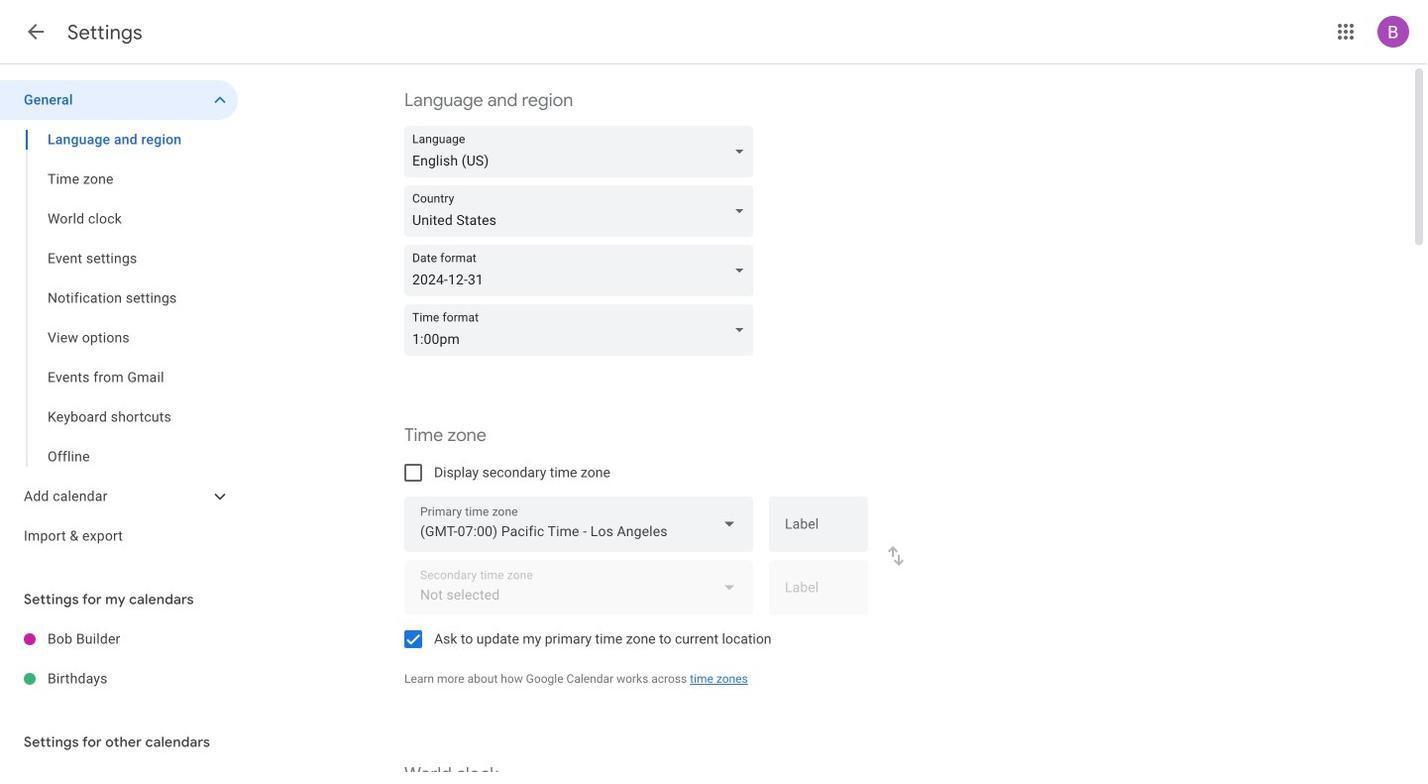 Task type: locate. For each thing, give the bounding box(es) containing it.
heading
[[67, 20, 143, 45]]

bob builder tree item
[[0, 620, 238, 659]]

None field
[[405, 126, 762, 177], [405, 185, 762, 237], [405, 245, 762, 296], [405, 304, 762, 356], [405, 497, 754, 552], [405, 126, 762, 177], [405, 185, 762, 237], [405, 245, 762, 296], [405, 304, 762, 356], [405, 497, 754, 552]]

group
[[0, 120, 238, 477]]

go back image
[[24, 20, 48, 44]]

Label for primary time zone. text field
[[785, 518, 853, 546]]

tree
[[0, 80, 238, 556], [0, 620, 238, 699]]

1 vertical spatial tree
[[0, 620, 238, 699]]

0 vertical spatial tree
[[0, 80, 238, 556]]



Task type: describe. For each thing, give the bounding box(es) containing it.
1 tree from the top
[[0, 80, 238, 556]]

general tree item
[[0, 80, 238, 120]]

Label for secondary time zone. text field
[[785, 581, 853, 609]]

birthdays tree item
[[0, 659, 238, 699]]

2 tree from the top
[[0, 620, 238, 699]]



Task type: vqa. For each thing, say whether or not it's contained in the screenshot.
bottom moon
no



